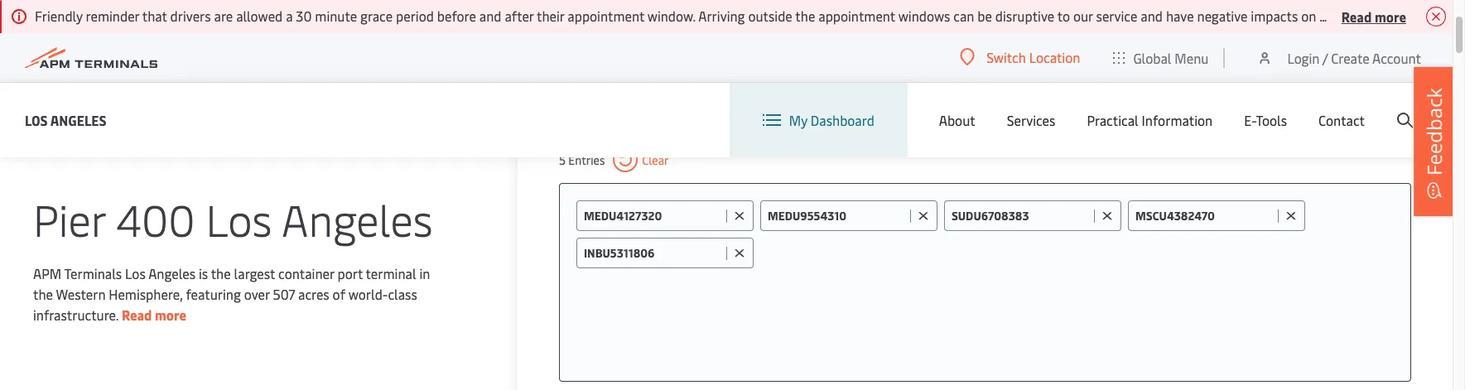 Task type: describe. For each thing, give the bounding box(es) containing it.
import
[[738, 49, 807, 80]]

clear
[[642, 152, 669, 168]]

period
[[396, 7, 434, 25]]

enter
[[601, 90, 632, 109]]

login / create account link
[[1257, 33, 1422, 82]]

impacts
[[1251, 7, 1298, 25]]

class
[[388, 285, 417, 303]]

please
[[559, 90, 598, 109]]

50
[[875, 90, 891, 109]]

0 vertical spatial angeles
[[50, 111, 106, 129]]

more for read more button
[[1375, 7, 1407, 25]]

infrastructure.
[[33, 305, 119, 323]]

reminder
[[86, 7, 139, 25]]

outside
[[748, 7, 793, 25]]

track and trace - import availability
[[559, 49, 921, 80]]

read more for read more button
[[1342, 7, 1407, 25]]

world-
[[349, 285, 388, 303]]

arrive
[[1392, 7, 1426, 25]]

global
[[1134, 48, 1172, 67]]

apm terminals los angeles is the largest container port terminal in the western hemisphere, featuring over 507 acres of world-class infrastructure.
[[33, 264, 430, 323]]

read more link
[[122, 305, 186, 323]]

los for 400
[[206, 189, 272, 247]]

is
[[199, 264, 208, 282]]

my
[[789, 111, 808, 129]]

practical information
[[1087, 111, 1213, 129]]

our
[[1074, 7, 1093, 25]]

hemisphere,
[[109, 285, 183, 303]]

login
[[1288, 48, 1320, 67]]

their
[[537, 7, 564, 25]]

or
[[695, 90, 707, 109]]

pier 400 los angeles
[[33, 189, 433, 247]]

friendly reminder that drivers are allowed a 30 minute grace period before and after their appointment window. arriving outside the appointment windows can be disruptive to our service and have negative impacts on drivers who arrive on tim
[[35, 7, 1465, 25]]

read more button
[[1342, 6, 1407, 27]]

of inside apm terminals los angeles is the largest container port terminal in the western hemisphere, featuring over 507 acres of world-class infrastructure.
[[333, 285, 345, 303]]

container inside apm terminals los angeles is the largest container port terminal in the western hemisphere, featuring over 507 acres of world-class infrastructure.
[[278, 264, 334, 282]]

1 horizontal spatial entered id text field
[[952, 208, 1090, 224]]

negative
[[1197, 7, 1248, 25]]

1 appointment from the left
[[568, 7, 645, 25]]

1 vertical spatial entered id text field
[[584, 245, 722, 261]]

trace
[[662, 49, 716, 80]]

who
[[1363, 7, 1389, 25]]

more for read more link
[[155, 305, 186, 323]]

after
[[505, 7, 534, 25]]

0 horizontal spatial and
[[479, 7, 502, 25]]

e-
[[1244, 111, 1256, 129]]

1 horizontal spatial container
[[636, 90, 692, 109]]

/
[[1323, 48, 1328, 67]]

contact
[[1319, 111, 1365, 129]]

minute
[[315, 7, 357, 25]]

to
[[1058, 7, 1070, 25]]

(maximum
[[809, 90, 872, 109]]

read for read more link
[[122, 305, 152, 323]]

0 vertical spatial los
[[25, 111, 48, 129]]

featuring
[[186, 285, 241, 303]]

1 vertical spatial the
[[211, 264, 231, 282]]

tim
[[1447, 7, 1465, 25]]

practical
[[1087, 111, 1139, 129]]

entries
[[569, 152, 605, 168]]

the
[[946, 90, 968, 109]]

window.
[[648, 7, 696, 25]]

clear button
[[613, 147, 669, 172]]

switch location
[[987, 48, 1081, 66]]

menu
[[1175, 48, 1209, 67]]

507
[[273, 285, 295, 303]]

3 entered id text field from the left
[[1136, 208, 1274, 224]]

before
[[437, 7, 476, 25]]

los for terminals
[[125, 264, 146, 282]]

account
[[1373, 48, 1422, 67]]

practical information button
[[1087, 83, 1213, 157]]

angeles for pier 400 los angeles
[[282, 189, 433, 247]]

arriving
[[699, 7, 745, 25]]

location
[[1029, 48, 1081, 66]]

can
[[954, 7, 975, 25]]

re-
[[1021, 90, 1039, 109]]

1 horizontal spatial and
[[618, 49, 657, 80]]

e-tools
[[1244, 111, 1287, 129]]

lading
[[748, 90, 784, 109]]

2 horizontal spatial and
[[1141, 7, 1163, 25]]

global menu button
[[1097, 33, 1226, 82]]

entries).
[[895, 90, 943, 109]]

0 horizontal spatial the
[[33, 285, 53, 303]]

los angeles
[[25, 111, 106, 129]]

5 entries
[[559, 152, 605, 168]]

400
[[116, 189, 195, 247]]



Task type: vqa. For each thing, say whether or not it's contained in the screenshot.
provide at left
no



Task type: locate. For each thing, give the bounding box(es) containing it.
0 horizontal spatial appointment
[[568, 7, 645, 25]]

and left "have"
[[1141, 7, 1163, 25]]

are left re-
[[999, 90, 1018, 109]]

windows
[[899, 7, 950, 25]]

0 horizontal spatial on
[[1302, 7, 1317, 25]]

-
[[722, 49, 732, 80]]

0 horizontal spatial entered id text field
[[584, 208, 722, 224]]

1 vertical spatial angeles
[[282, 189, 433, 247]]

0 horizontal spatial more
[[155, 305, 186, 323]]

read up login / create account at right top
[[1342, 7, 1372, 25]]

about
[[939, 111, 976, 129]]

1 horizontal spatial read more
[[1342, 7, 1407, 25]]

1 vertical spatial are
[[999, 90, 1018, 109]]

los
[[25, 111, 48, 129], [206, 189, 272, 247], [125, 264, 146, 282]]

1 vertical spatial read
[[122, 305, 152, 323]]

on right impacts
[[1302, 7, 1317, 25]]

0 horizontal spatial read
[[122, 305, 152, 323]]

1 vertical spatial container
[[278, 264, 334, 282]]

on left tim
[[1429, 7, 1444, 25]]

1 horizontal spatial los
[[125, 264, 146, 282]]

the
[[796, 7, 815, 25], [211, 264, 231, 282], [33, 285, 53, 303]]

read for read more button
[[1342, 7, 1372, 25]]

2 vertical spatial los
[[125, 264, 146, 282]]

1 vertical spatial more
[[155, 305, 186, 323]]

appointment up track
[[568, 7, 645, 25]]

0 horizontal spatial are
[[214, 7, 233, 25]]

services button
[[1007, 83, 1056, 157]]

editable.
[[1039, 90, 1090, 109]]

2 horizontal spatial los
[[206, 189, 272, 247]]

drivers right that
[[170, 7, 211, 25]]

feedback button
[[1414, 67, 1455, 216]]

1 vertical spatial read more
[[122, 305, 186, 323]]

1 entered id text field from the left
[[584, 208, 722, 224]]

1 horizontal spatial more
[[1375, 7, 1407, 25]]

read more up login / create account at right top
[[1342, 7, 1407, 25]]

los angeles link
[[25, 110, 106, 130]]

0 vertical spatial entered id text field
[[952, 208, 1090, 224]]

more inside button
[[1375, 7, 1407, 25]]

0 horizontal spatial read more
[[122, 305, 186, 323]]

drivers left the who
[[1320, 7, 1360, 25]]

e-tools button
[[1244, 83, 1287, 157]]

largest
[[234, 264, 275, 282]]

the right outside
[[796, 7, 815, 25]]

1 horizontal spatial the
[[211, 264, 231, 282]]

service
[[1096, 7, 1138, 25]]

0 horizontal spatial entered id text field
[[584, 245, 722, 261]]

2 appointment from the left
[[819, 7, 895, 25]]

los inside apm terminals los angeles is the largest container port terminal in the western hemisphere, featuring over 507 acres of world-class infrastructure.
[[125, 264, 146, 282]]

2 horizontal spatial angeles
[[282, 189, 433, 247]]

and up enter
[[618, 49, 657, 80]]

of down the port
[[333, 285, 345, 303]]

of right bill
[[732, 90, 744, 109]]

angeles
[[50, 111, 106, 129], [282, 189, 433, 247], [148, 264, 196, 282]]

availability
[[813, 49, 921, 80]]

0 vertical spatial more
[[1375, 7, 1407, 25]]

the down apm
[[33, 285, 53, 303]]

2 horizontal spatial entered id text field
[[1136, 208, 1274, 224]]

my dashboard
[[789, 111, 875, 129]]

about button
[[939, 83, 976, 157]]

2 entered id text field from the left
[[768, 208, 906, 224]]

grace
[[360, 7, 393, 25]]

more down hemisphere,
[[155, 305, 186, 323]]

2 vertical spatial angeles
[[148, 264, 196, 282]]

appointment
[[568, 7, 645, 25], [819, 7, 895, 25]]

read
[[1342, 7, 1372, 25], [122, 305, 152, 323]]

angeles for apm terminals los angeles is the largest container port terminal in the western hemisphere, featuring over 507 acres of world-class infrastructure.
[[148, 264, 196, 282]]

switch location button
[[960, 48, 1081, 66]]

0 horizontal spatial of
[[333, 285, 345, 303]]

drivers
[[170, 7, 211, 25], [1320, 7, 1360, 25]]

read down hemisphere,
[[122, 305, 152, 323]]

0 vertical spatial container
[[636, 90, 692, 109]]

and
[[479, 7, 502, 25], [1141, 7, 1163, 25], [618, 49, 657, 80]]

switch
[[987, 48, 1026, 66]]

2 on from the left
[[1429, 7, 1444, 25]]

terminals
[[64, 264, 122, 282]]

the right is
[[211, 264, 231, 282]]

ids
[[787, 90, 806, 109]]

2 drivers from the left
[[1320, 7, 1360, 25]]

be
[[978, 7, 992, 25]]

2 horizontal spatial the
[[796, 7, 815, 25]]

global menu
[[1134, 48, 1209, 67]]

create
[[1331, 48, 1370, 67]]

1 horizontal spatial are
[[999, 90, 1018, 109]]

1 horizontal spatial read
[[1342, 7, 1372, 25]]

0 horizontal spatial container
[[278, 264, 334, 282]]

angeles inside apm terminals los angeles is the largest container port terminal in the western hemisphere, featuring over 507 acres of world-class infrastructure.
[[148, 264, 196, 282]]

terminal
[[366, 264, 416, 282]]

1 horizontal spatial entered id text field
[[768, 208, 906, 224]]

1 on from the left
[[1302, 7, 1317, 25]]

1 vertical spatial los
[[206, 189, 272, 247]]

1 horizontal spatial appointment
[[819, 7, 895, 25]]

are left allowed
[[214, 7, 233, 25]]

western
[[56, 285, 106, 303]]

more
[[1375, 7, 1407, 25], [155, 305, 186, 323]]

track
[[559, 49, 613, 80]]

read more down hemisphere,
[[122, 305, 186, 323]]

a
[[286, 7, 293, 25]]

1 horizontal spatial angeles
[[148, 264, 196, 282]]

more up account
[[1375, 7, 1407, 25]]

0 horizontal spatial drivers
[[170, 7, 211, 25]]

0 horizontal spatial angeles
[[50, 111, 106, 129]]

information
[[1142, 111, 1213, 129]]

Entered ID text field
[[952, 208, 1090, 224], [584, 245, 722, 261]]

bill
[[710, 90, 728, 109]]

read more for read more link
[[122, 305, 186, 323]]

1 vertical spatial of
[[333, 285, 345, 303]]

1 horizontal spatial drivers
[[1320, 7, 1360, 25]]

friendly
[[35, 7, 83, 25]]

Entered ID text field
[[584, 208, 722, 224], [768, 208, 906, 224], [1136, 208, 1274, 224]]

appointment up availability
[[819, 7, 895, 25]]

read inside button
[[1342, 7, 1372, 25]]

disruptive
[[996, 7, 1055, 25]]

5
[[559, 152, 566, 168]]

close alert image
[[1427, 7, 1446, 27]]

tags
[[970, 90, 996, 109]]

0 vertical spatial the
[[796, 7, 815, 25]]

contact button
[[1319, 83, 1365, 157]]

port
[[338, 264, 363, 282]]

on
[[1302, 7, 1317, 25], [1429, 7, 1444, 25]]

1 drivers from the left
[[170, 7, 211, 25]]

please enter container or bill of lading ids (maximum 50 entries). the tags are re-editable.
[[559, 90, 1090, 109]]

0 vertical spatial read
[[1342, 7, 1372, 25]]

login / create account
[[1288, 48, 1422, 67]]

0 horizontal spatial los
[[25, 111, 48, 129]]

tools
[[1256, 111, 1287, 129]]

that
[[142, 7, 167, 25]]

have
[[1166, 7, 1194, 25]]

services
[[1007, 111, 1056, 129]]

1 horizontal spatial of
[[732, 90, 744, 109]]

in
[[420, 264, 430, 282]]

0 vertical spatial of
[[732, 90, 744, 109]]

30
[[296, 7, 312, 25]]

apm
[[33, 264, 61, 282]]

pier
[[33, 189, 105, 247]]

container up acres
[[278, 264, 334, 282]]

dashboard
[[811, 111, 875, 129]]

of
[[732, 90, 744, 109], [333, 285, 345, 303]]

container left 'or'
[[636, 90, 692, 109]]

2 vertical spatial the
[[33, 285, 53, 303]]

0 vertical spatial read more
[[1342, 7, 1407, 25]]

1 horizontal spatial on
[[1429, 7, 1444, 25]]

and left after
[[479, 7, 502, 25]]

allowed
[[236, 7, 283, 25]]

acres
[[298, 285, 329, 303]]

0 vertical spatial are
[[214, 7, 233, 25]]



